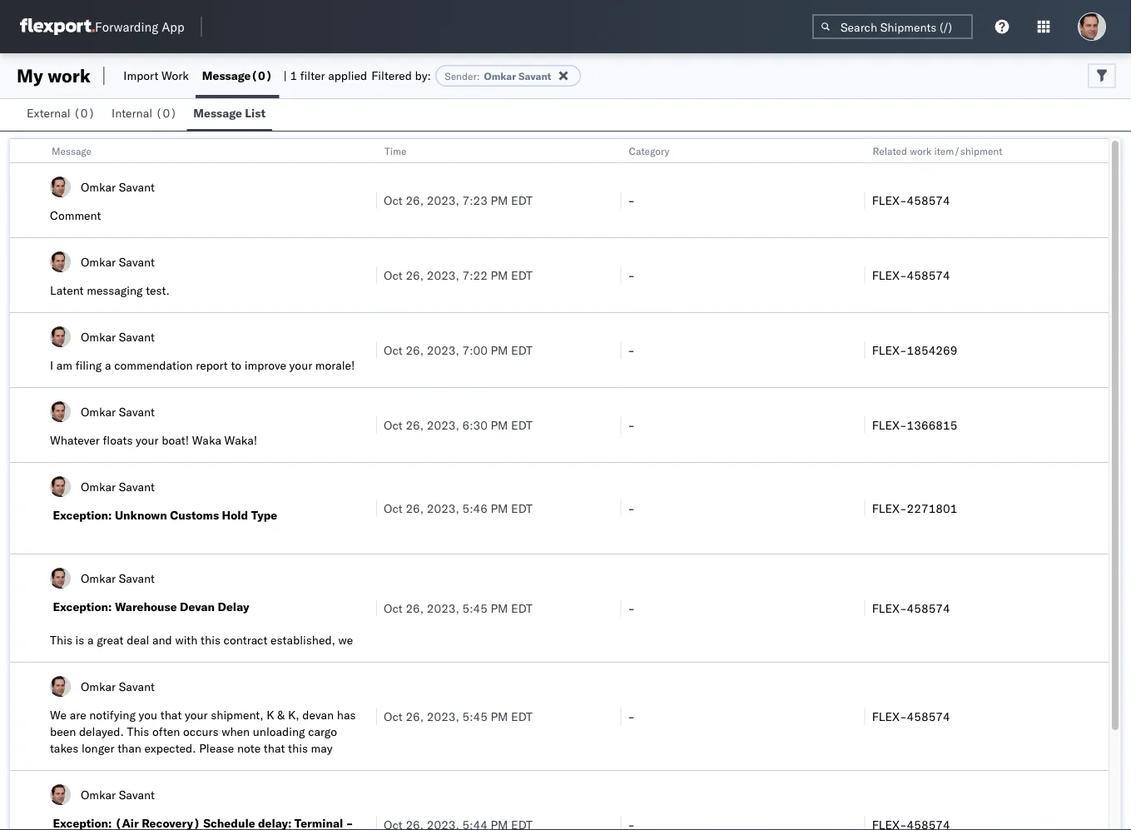 Task type: describe. For each thing, give the bounding box(es) containing it.
message for list
[[193, 106, 242, 120]]

often
[[152, 724, 180, 739]]

1 horizontal spatial we
[[276, 758, 293, 772]]

oct 26, 2023, 7:00 pm edt
[[384, 343, 533, 357]]

omkar for comment
[[81, 179, 116, 194]]

flex- 1366815
[[872, 418, 958, 432]]

as
[[128, 791, 140, 806]]

(0) for internal (0)
[[155, 106, 177, 120]]

resize handle column header for message
[[356, 139, 376, 830]]

my
[[17, 64, 43, 87]]

appreciate
[[296, 758, 352, 772]]

work for related
[[910, 144, 932, 157]]

omkar up warehouse on the left of page
[[81, 571, 116, 585]]

this inside 'we are notifying you that your shipment, k & k, devan has been delayed. this often occurs when unloading cargo takes longer than expected. please note that this may impact your shipment's final delivery date. we appreciate your understanding your shipment as soon'
[[127, 724, 149, 739]]

related
[[873, 144, 908, 157]]

this inside 'we are notifying you that your shipment, k & k, devan has been delayed. this often occurs when unloading cargo takes longer than expected. please note that this may impact your shipment's final delivery date. we appreciate your understanding your shipment as soon'
[[288, 741, 308, 756]]

1854269
[[907, 343, 958, 357]]

unknown
[[115, 508, 167, 523]]

1 flex- from the top
[[872, 193, 907, 207]]

2 5:45 from the top
[[463, 709, 488, 724]]

devan
[[180, 600, 215, 614]]

flex- 458574 for latent
[[872, 268, 951, 282]]

my work
[[17, 64, 91, 87]]

filter
[[300, 68, 325, 83]]

6 flex- from the top
[[872, 601, 907, 615]]

message list button
[[187, 98, 272, 131]]

(0) for message (0)
[[251, 68, 273, 83]]

improve
[[245, 358, 286, 373]]

omkar for exception:
[[81, 479, 116, 494]]

1 5:45 from the top
[[463, 601, 488, 615]]

edt for hold
[[511, 501, 533, 515]]

26, for latent messaging test.
[[406, 268, 424, 282]]

delay
[[218, 600, 249, 614]]

i am filing a commendation report to improve your morale!
[[50, 358, 355, 373]]

pm for latent messaging test.
[[491, 268, 508, 282]]

occurs
[[183, 724, 219, 739]]

floats
[[103, 433, 133, 448]]

exception: unknown customs hold type
[[53, 508, 277, 523]]

shipment
[[76, 791, 125, 806]]

2 vertical spatial a
[[107, 649, 113, 664]]

1 - from the top
[[628, 193, 635, 207]]

Search Shipments (/) text field
[[813, 14, 973, 39]]

sender : omkar savant
[[445, 70, 552, 82]]

great
[[97, 633, 124, 647]]

pm for you
[[491, 709, 508, 724]]

contract
[[224, 633, 268, 647]]

import work
[[124, 68, 189, 83]]

6 pm from the top
[[491, 601, 508, 615]]

create
[[71, 649, 104, 664]]

0 vertical spatial we
[[50, 708, 67, 722]]

savant right :
[[519, 70, 552, 82]]

commendation
[[114, 358, 193, 373]]

resize handle column header for related work item/shipment
[[1089, 139, 1109, 830]]

1 2023, from the top
[[427, 193, 459, 207]]

omkar for we
[[81, 679, 116, 694]]

&
[[278, 708, 285, 722]]

resize handle column header for category
[[845, 139, 865, 830]]

resize handle column header for time
[[601, 139, 621, 830]]

you
[[139, 708, 157, 722]]

6 - from the top
[[628, 601, 635, 615]]

with
[[175, 633, 198, 647]]

2 vertical spatial message
[[52, 144, 92, 157]]

26, for a
[[406, 343, 424, 357]]

i
[[50, 358, 53, 373]]

test.
[[146, 283, 170, 298]]

savant inside button
[[119, 787, 155, 802]]

omkar savant for whatever
[[81, 404, 155, 419]]

0 vertical spatial a
[[105, 358, 111, 373]]

import work button
[[117, 53, 196, 98]]

internal (0)
[[112, 106, 177, 120]]

external
[[27, 106, 70, 120]]

0 vertical spatial that
[[160, 708, 182, 722]]

related work item/shipment
[[873, 144, 1003, 157]]

exception: for exception: unknown customs hold type
[[53, 508, 112, 523]]

external (0)
[[27, 106, 95, 120]]

flex- 458574 for comment
[[872, 193, 951, 207]]

7:23
[[463, 193, 488, 207]]

oct for you
[[384, 709, 403, 724]]

filtered
[[372, 68, 412, 83]]

am
[[56, 358, 72, 373]]

been
[[50, 724, 76, 739]]

458574 for latent
[[907, 268, 951, 282]]

| 1 filter applied filtered by:
[[283, 68, 431, 83]]

k
[[267, 708, 274, 722]]

latent
[[50, 283, 84, 298]]

type
[[251, 508, 277, 523]]

flex- for hold
[[872, 501, 907, 515]]

|
[[283, 68, 287, 83]]

5:46
[[463, 501, 488, 515]]

1 vertical spatial a
[[87, 633, 94, 647]]

soon
[[143, 791, 169, 806]]

6:30
[[463, 418, 488, 432]]

message list
[[193, 106, 266, 120]]

omkar for i
[[81, 329, 116, 344]]

3 flex- 458574 from the top
[[872, 601, 951, 615]]

savant up warehouse on the left of page
[[119, 571, 155, 585]]

to
[[231, 358, 242, 373]]

takes
[[50, 741, 79, 756]]

waka
[[192, 433, 221, 448]]

2023, for latent messaging test.
[[427, 268, 459, 282]]

omkar savant for i
[[81, 329, 155, 344]]

2023, for boat!
[[427, 418, 459, 432]]

category
[[629, 144, 670, 157]]

list
[[245, 106, 266, 120]]

may
[[311, 741, 333, 756]]

customs
[[170, 508, 219, 523]]

edt for you
[[511, 709, 533, 724]]

message (0)
[[202, 68, 273, 83]]

devan
[[302, 708, 334, 722]]

partnership.
[[165, 649, 230, 664]]

work
[[161, 68, 189, 83]]

- for latent messaging test.
[[628, 268, 635, 282]]

exception: warehouse devan delay
[[53, 600, 249, 614]]

flex- 1854269
[[872, 343, 958, 357]]

will
[[50, 649, 68, 664]]

messaging
[[87, 283, 143, 298]]

pm for a
[[491, 343, 508, 357]]

forwarding app
[[95, 19, 185, 35]]



Task type: locate. For each thing, give the bounding box(es) containing it.
is
[[75, 633, 84, 647]]

latent messaging test.
[[50, 283, 170, 298]]

boat!
[[162, 433, 189, 448]]

(0)
[[251, 68, 273, 83], [73, 106, 95, 120], [155, 106, 177, 120]]

item/shipment
[[935, 144, 1003, 157]]

message down external (0) button
[[52, 144, 92, 157]]

omkar savant for exception:
[[81, 479, 155, 494]]

1 pm from the top
[[491, 193, 508, 207]]

omkar savant down shipment's
[[81, 787, 155, 802]]

a right the filing
[[105, 358, 111, 373]]

1 horizontal spatial work
[[910, 144, 932, 157]]

(0) right internal
[[155, 106, 177, 120]]

4 omkar savant from the top
[[81, 404, 155, 419]]

omkar up "floats"
[[81, 404, 116, 419]]

and
[[152, 633, 172, 647]]

shipment,
[[211, 708, 264, 722]]

oct for a
[[384, 343, 403, 357]]

a right is
[[87, 633, 94, 647]]

delivery
[[202, 758, 243, 772]]

0 horizontal spatial that
[[160, 708, 182, 722]]

savant
[[519, 70, 552, 82], [119, 179, 155, 194], [119, 254, 155, 269], [119, 329, 155, 344], [119, 404, 155, 419], [119, 479, 155, 494], [119, 571, 155, 585], [119, 679, 155, 694], [119, 787, 155, 802]]

savant up commendation
[[119, 329, 155, 344]]

a
[[105, 358, 111, 373], [87, 633, 94, 647], [107, 649, 113, 664]]

3 458574 from the top
[[907, 601, 951, 615]]

1 vertical spatial this
[[288, 741, 308, 756]]

3 resize handle column header from the left
[[845, 139, 865, 830]]

omkar savant button
[[10, 771, 1109, 830]]

a down great
[[107, 649, 113, 664]]

- for boat!
[[628, 418, 635, 432]]

final
[[175, 758, 199, 772]]

2 horizontal spatial (0)
[[251, 68, 273, 83]]

omkar down create
[[81, 679, 116, 694]]

savant for latent
[[119, 254, 155, 269]]

we up been
[[50, 708, 67, 722]]

-
[[628, 193, 635, 207], [628, 268, 635, 282], [628, 343, 635, 357], [628, 418, 635, 432], [628, 501, 635, 515], [628, 601, 635, 615], [628, 709, 635, 724]]

omkar savant up warehouse on the left of page
[[81, 571, 155, 585]]

omkar right :
[[484, 70, 516, 82]]

are
[[70, 708, 86, 722]]

2023, for a
[[427, 343, 459, 357]]

0 vertical spatial this
[[50, 633, 72, 647]]

savant for whatever
[[119, 404, 155, 419]]

forwarding app link
[[20, 18, 185, 35]]

oct 26, 2023, 7:22 pm edt
[[384, 268, 533, 282]]

4 flex- from the top
[[872, 418, 907, 432]]

this left may
[[288, 741, 308, 756]]

3 2023, from the top
[[427, 343, 459, 357]]

3 oct from the top
[[384, 343, 403, 357]]

savant up test.
[[119, 254, 155, 269]]

2 flex- from the top
[[872, 268, 907, 282]]

(0) inside button
[[155, 106, 177, 120]]

oct
[[384, 193, 403, 207], [384, 268, 403, 282], [384, 343, 403, 357], [384, 418, 403, 432], [384, 501, 403, 515], [384, 601, 403, 615], [384, 709, 403, 724]]

edt for boat!
[[511, 418, 533, 432]]

message left list at top left
[[193, 106, 242, 120]]

26, for boat!
[[406, 418, 424, 432]]

6 2023, from the top
[[427, 601, 459, 615]]

savant for comment
[[119, 179, 155, 194]]

deal
[[127, 633, 149, 647]]

flex- 458574 for we
[[872, 709, 951, 724]]

unloading
[[253, 724, 305, 739]]

1 horizontal spatial this
[[127, 724, 149, 739]]

that up often
[[160, 708, 182, 722]]

notifying
[[89, 708, 136, 722]]

omkar savant up notifying
[[81, 679, 155, 694]]

4 edt from the top
[[511, 418, 533, 432]]

than
[[118, 741, 141, 756]]

2 26, from the top
[[406, 268, 424, 282]]

7 omkar savant from the top
[[81, 679, 155, 694]]

we right date.
[[276, 758, 293, 772]]

omkar
[[484, 70, 516, 82], [81, 179, 116, 194], [81, 254, 116, 269], [81, 329, 116, 344], [81, 404, 116, 419], [81, 479, 116, 494], [81, 571, 116, 585], [81, 679, 116, 694], [81, 787, 116, 802]]

this up partnership. on the bottom of the page
[[201, 633, 221, 647]]

forwarding
[[95, 19, 158, 35]]

lucrative
[[116, 649, 162, 664]]

understanding
[[76, 774, 152, 789]]

7:00
[[463, 343, 488, 357]]

omkar savant up "floats"
[[81, 404, 155, 419]]

savant up whatever floats your boat! waka waka!
[[119, 404, 155, 419]]

0 vertical spatial exception:
[[53, 508, 112, 523]]

savant down shipment's
[[119, 787, 155, 802]]

1 vertical spatial work
[[910, 144, 932, 157]]

0 vertical spatial this
[[201, 633, 221, 647]]

we
[[339, 633, 353, 647]]

that down unloading
[[264, 741, 285, 756]]

import
[[124, 68, 158, 83]]

4 458574 from the top
[[907, 709, 951, 724]]

time
[[385, 144, 407, 157]]

(0) left |
[[251, 68, 273, 83]]

7 flex- from the top
[[872, 709, 907, 724]]

1 edt from the top
[[511, 193, 533, 207]]

work right the related on the right of page
[[910, 144, 932, 157]]

omkar savant up comment
[[81, 179, 155, 194]]

6 omkar savant from the top
[[81, 571, 155, 585]]

work up external (0)
[[48, 64, 91, 87]]

report
[[196, 358, 228, 373]]

1 oct from the top
[[384, 193, 403, 207]]

exception: left unknown
[[53, 508, 112, 523]]

4 oct from the top
[[384, 418, 403, 432]]

0 horizontal spatial this
[[50, 633, 72, 647]]

7 pm from the top
[[491, 709, 508, 724]]

expected.
[[145, 741, 196, 756]]

omkar up comment
[[81, 179, 116, 194]]

edt for a
[[511, 343, 533, 357]]

1 26, from the top
[[406, 193, 424, 207]]

this up than
[[127, 724, 149, 739]]

work for my
[[48, 64, 91, 87]]

1 exception: from the top
[[53, 508, 112, 523]]

1 vertical spatial oct 26, 2023, 5:45 pm edt
[[384, 709, 533, 724]]

omkar inside button
[[81, 787, 116, 802]]

this inside this is a great deal and with this contract established, we will create a lucrative partnership.
[[201, 633, 221, 647]]

impact
[[50, 758, 86, 772]]

458574 for comment
[[907, 193, 951, 207]]

5 edt from the top
[[511, 501, 533, 515]]

2 resize handle column header from the left
[[601, 139, 621, 830]]

6 26, from the top
[[406, 601, 424, 615]]

0 horizontal spatial this
[[201, 633, 221, 647]]

4 pm from the top
[[491, 418, 508, 432]]

5 oct from the top
[[384, 501, 403, 515]]

this inside this is a great deal and with this contract established, we will create a lucrative partnership.
[[50, 633, 72, 647]]

when
[[222, 724, 250, 739]]

resize handle column header
[[356, 139, 376, 830], [601, 139, 621, 830], [845, 139, 865, 830], [1089, 139, 1109, 830]]

savant for i
[[119, 329, 155, 344]]

0 vertical spatial 5:45
[[463, 601, 488, 615]]

5 omkar savant from the top
[[81, 479, 155, 494]]

0 vertical spatial work
[[48, 64, 91, 87]]

message up 'message list'
[[202, 68, 251, 83]]

5 - from the top
[[628, 501, 635, 515]]

flex- for a
[[872, 343, 907, 357]]

omkar savant for we
[[81, 679, 155, 694]]

omkar savant for latent
[[81, 254, 155, 269]]

- for you
[[628, 709, 635, 724]]

2023,
[[427, 193, 459, 207], [427, 268, 459, 282], [427, 343, 459, 357], [427, 418, 459, 432], [427, 501, 459, 515], [427, 601, 459, 615], [427, 709, 459, 724]]

6 oct from the top
[[384, 601, 403, 615]]

6 edt from the top
[[511, 601, 533, 615]]

this is a great deal and with this contract established, we will create a lucrative partnership.
[[50, 633, 353, 664]]

5 flex- from the top
[[872, 501, 907, 515]]

omkar savant for comment
[[81, 179, 155, 194]]

3 pm from the top
[[491, 343, 508, 357]]

oct for latent messaging test.
[[384, 268, 403, 282]]

7 oct from the top
[[384, 709, 403, 724]]

internal
[[112, 106, 152, 120]]

2 458574 from the top
[[907, 268, 951, 282]]

flex- for latent messaging test.
[[872, 268, 907, 282]]

savant for we
[[119, 679, 155, 694]]

2 - from the top
[[628, 268, 635, 282]]

2 2023, from the top
[[427, 268, 459, 282]]

4 flex- 458574 from the top
[[872, 709, 951, 724]]

(0) inside button
[[73, 106, 95, 120]]

2023, for hold
[[427, 501, 459, 515]]

4 2023, from the top
[[427, 418, 459, 432]]

1 vertical spatial message
[[193, 106, 242, 120]]

omkar savant up messaging
[[81, 254, 155, 269]]

hold
[[222, 508, 248, 523]]

note
[[237, 741, 261, 756]]

flexport. image
[[20, 18, 95, 35]]

7:22
[[463, 268, 488, 282]]

8 omkar savant from the top
[[81, 787, 155, 802]]

1 resize handle column header from the left
[[356, 139, 376, 830]]

external (0) button
[[20, 98, 105, 131]]

4 - from the top
[[628, 418, 635, 432]]

internal (0) button
[[105, 98, 187, 131]]

oct for boat!
[[384, 418, 403, 432]]

5 26, from the top
[[406, 501, 424, 515]]

this
[[50, 633, 72, 647], [127, 724, 149, 739]]

by:
[[415, 68, 431, 83]]

7 edt from the top
[[511, 709, 533, 724]]

oct for hold
[[384, 501, 403, 515]]

exception: up is
[[53, 600, 112, 614]]

oct 26, 2023, 5:45 pm edt
[[384, 601, 533, 615], [384, 709, 533, 724]]

1 horizontal spatial this
[[288, 741, 308, 756]]

1 horizontal spatial that
[[264, 741, 285, 756]]

oct 26, 2023, 7:23 pm edt
[[384, 193, 533, 207]]

7 26, from the top
[[406, 709, 424, 724]]

5 2023, from the top
[[427, 501, 459, 515]]

omkar up latent messaging test.
[[81, 254, 116, 269]]

3 edt from the top
[[511, 343, 533, 357]]

app
[[162, 19, 185, 35]]

2 edt from the top
[[511, 268, 533, 282]]

0 horizontal spatial we
[[50, 708, 67, 722]]

savant down lucrative
[[119, 679, 155, 694]]

omkar left as
[[81, 787, 116, 802]]

this up will
[[50, 633, 72, 647]]

pm for boat!
[[491, 418, 508, 432]]

3 - from the top
[[628, 343, 635, 357]]

1 vertical spatial exception:
[[53, 600, 112, 614]]

1 flex- 458574 from the top
[[872, 193, 951, 207]]

filing
[[75, 358, 102, 373]]

1 vertical spatial we
[[276, 758, 293, 772]]

whatever floats your boat! waka waka!
[[50, 433, 257, 448]]

omkar savant up the filing
[[81, 329, 155, 344]]

:
[[477, 70, 480, 82]]

flex- for you
[[872, 709, 907, 724]]

(0) for external (0)
[[73, 106, 95, 120]]

3 26, from the top
[[406, 343, 424, 357]]

delayed.
[[79, 724, 124, 739]]

exception: for exception: warehouse devan delay
[[53, 600, 112, 614]]

whatever
[[50, 433, 100, 448]]

2 flex- 458574 from the top
[[872, 268, 951, 282]]

comment
[[50, 208, 101, 223]]

message for (0)
[[202, 68, 251, 83]]

(0) right external on the top of the page
[[73, 106, 95, 120]]

2 oct 26, 2023, 5:45 pm edt from the top
[[384, 709, 533, 724]]

0 vertical spatial message
[[202, 68, 251, 83]]

pm
[[491, 193, 508, 207], [491, 268, 508, 282], [491, 343, 508, 357], [491, 418, 508, 432], [491, 501, 508, 515], [491, 601, 508, 615], [491, 709, 508, 724]]

exception:
[[53, 508, 112, 523], [53, 600, 112, 614]]

shipment's
[[115, 758, 172, 772]]

- for hold
[[628, 501, 635, 515]]

omkar down "floats"
[[81, 479, 116, 494]]

1 vertical spatial that
[[264, 741, 285, 756]]

3 omkar savant from the top
[[81, 329, 155, 344]]

- for a
[[628, 343, 635, 357]]

omkar up the filing
[[81, 329, 116, 344]]

pm for hold
[[491, 501, 508, 515]]

date.
[[246, 758, 273, 772]]

1 horizontal spatial (0)
[[155, 106, 177, 120]]

message inside 'button'
[[193, 106, 242, 120]]

oct 26, 2023, 6:30 pm edt
[[384, 418, 533, 432]]

7 2023, from the top
[[427, 709, 459, 724]]

edt for latent messaging test.
[[511, 268, 533, 282]]

0 horizontal spatial (0)
[[73, 106, 95, 120]]

0 vertical spatial oct 26, 2023, 5:45 pm edt
[[384, 601, 533, 615]]

omkar for whatever
[[81, 404, 116, 419]]

26, for hold
[[406, 501, 424, 515]]

omkar savant inside button
[[81, 787, 155, 802]]

longer
[[82, 741, 114, 756]]

edt
[[511, 193, 533, 207], [511, 268, 533, 282], [511, 343, 533, 357], [511, 418, 533, 432], [511, 501, 533, 515], [511, 601, 533, 615], [511, 709, 533, 724]]

your
[[289, 358, 312, 373], [136, 433, 159, 448], [185, 708, 208, 722], [89, 758, 112, 772], [50, 774, 73, 789], [50, 791, 73, 806]]

flex- for boat!
[[872, 418, 907, 432]]

omkar savant up unknown
[[81, 479, 155, 494]]

1 vertical spatial this
[[127, 724, 149, 739]]

2 pm from the top
[[491, 268, 508, 282]]

26, for you
[[406, 709, 424, 724]]

savant for exception:
[[119, 479, 155, 494]]

5 pm from the top
[[491, 501, 508, 515]]

1 omkar savant from the top
[[81, 179, 155, 194]]

4 resize handle column header from the left
[[1089, 139, 1109, 830]]

2023, for you
[[427, 709, 459, 724]]

omkar for latent
[[81, 254, 116, 269]]

2 oct from the top
[[384, 268, 403, 282]]

3 flex- from the top
[[872, 343, 907, 357]]

1 oct 26, 2023, 5:45 pm edt from the top
[[384, 601, 533, 615]]

2 omkar savant from the top
[[81, 254, 155, 269]]

savant up unknown
[[119, 479, 155, 494]]

1 458574 from the top
[[907, 193, 951, 207]]

4 26, from the top
[[406, 418, 424, 432]]

has
[[337, 708, 356, 722]]

458574 for we
[[907, 709, 951, 724]]

0 horizontal spatial work
[[48, 64, 91, 87]]

7 - from the top
[[628, 709, 635, 724]]

applied
[[328, 68, 367, 83]]

2 exception: from the top
[[53, 600, 112, 614]]

1366815
[[907, 418, 958, 432]]

1 vertical spatial 5:45
[[463, 709, 488, 724]]

savant down internal (0) button on the left of the page
[[119, 179, 155, 194]]

morale!
[[315, 358, 355, 373]]



Task type: vqa. For each thing, say whether or not it's contained in the screenshot.
second 4, from the bottom
no



